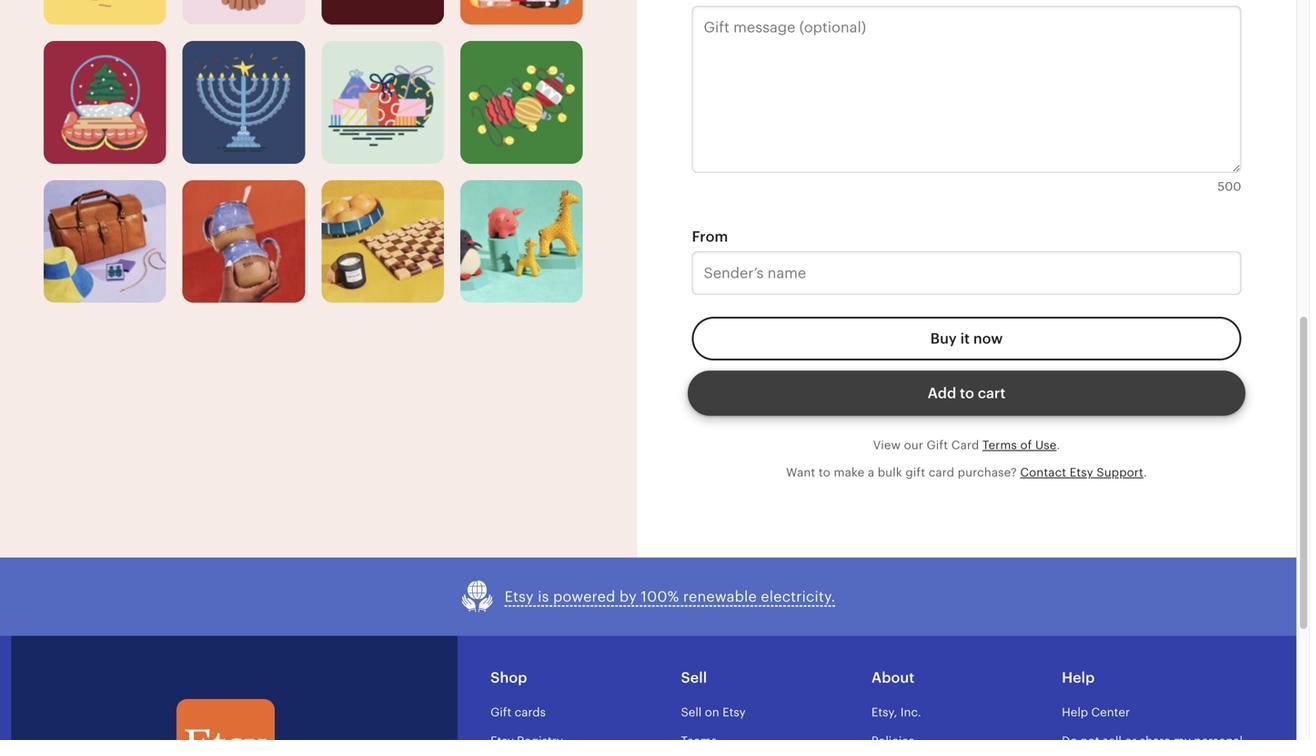 Task type: vqa. For each thing, say whether or not it's contained in the screenshot.
Etsy, Inc. link
yes



Task type: describe. For each thing, give the bounding box(es) containing it.
add to cart
[[928, 385, 1006, 401]]

gift cards link
[[491, 705, 546, 719]]

etsy is powered by 100% renewable electricity.
[[505, 588, 836, 605]]

use
[[1036, 438, 1057, 452]]

want
[[787, 466, 816, 479]]

by
[[620, 588, 637, 605]]

inc.
[[901, 705, 922, 719]]

etsy, inc. link
[[872, 705, 922, 719]]

Gift message (optional) text field
[[692, 6, 1242, 173]]

etsy inside button
[[505, 588, 534, 605]]

0 vertical spatial gift
[[927, 438, 949, 452]]

a
[[868, 466, 875, 479]]

gift cards
[[491, 705, 546, 719]]

0 vertical spatial etsy
[[1070, 466, 1094, 479]]

shop
[[491, 669, 528, 686]]

500
[[1218, 180, 1242, 193]]

buy it now
[[931, 330, 1004, 347]]

cart
[[978, 385, 1006, 401]]

to for add
[[960, 385, 975, 401]]

contact
[[1021, 466, 1067, 479]]

help center link
[[1063, 705, 1131, 719]]

illustration of an assortment of multicolored wrapped presents with a light pastel green background and a small etsy logo in white font in the top left corner image
[[322, 41, 444, 164]]

card
[[952, 438, 980, 452]]

renewable
[[684, 588, 757, 605]]

cards
[[515, 705, 546, 719]]

powered
[[554, 588, 616, 605]]

of
[[1021, 438, 1033, 452]]

now
[[974, 330, 1004, 347]]

sell on etsy
[[681, 705, 746, 719]]

contact etsy support link
[[1021, 466, 1144, 479]]

sell on etsy link
[[681, 705, 746, 719]]

Sender's name text field
[[692, 251, 1242, 295]]

100%
[[641, 588, 680, 605]]

etsy is powered by 100% renewable electricity. button
[[461, 579, 836, 614]]

terms
[[983, 438, 1018, 452]]

help for help center
[[1063, 705, 1089, 719]]

support
[[1097, 466, 1144, 479]]

etsy,
[[872, 705, 898, 719]]

buy
[[931, 330, 957, 347]]



Task type: locate. For each thing, give the bounding box(es) containing it.
to inside button
[[960, 385, 975, 401]]

terms of use link
[[983, 438, 1057, 452]]

0 horizontal spatial gift
[[491, 705, 512, 719]]

1 vertical spatial gift
[[491, 705, 512, 719]]

0 vertical spatial sell
[[681, 669, 708, 686]]

illustration of hands cradling a snow globe with a green christmas tree and falling snow against a maroon red background with a small etsy logo in white font in the top left corner.. image
[[44, 41, 166, 164]]

to left cart
[[960, 385, 975, 401]]

add
[[928, 385, 957, 401]]

add to cart button
[[692, 371, 1242, 415]]

etsy left "is"
[[505, 588, 534, 605]]

sell up on
[[681, 669, 708, 686]]

1 vertical spatial .
[[1144, 466, 1148, 479]]

purchase?
[[958, 466, 1018, 479]]

bulk
[[878, 466, 903, 479]]

0 horizontal spatial to
[[819, 466, 831, 479]]

help left center
[[1063, 705, 1089, 719]]

center
[[1092, 705, 1131, 719]]

1 horizontal spatial to
[[960, 385, 975, 401]]

gift left cards
[[491, 705, 512, 719]]

help
[[1063, 669, 1096, 686], [1063, 705, 1089, 719]]

is
[[538, 588, 549, 605]]

sell for sell
[[681, 669, 708, 686]]

0 horizontal spatial etsy
[[505, 588, 534, 605]]

0 vertical spatial help
[[1063, 669, 1096, 686]]

illustration of lit menorah with a star as the center candle flame on a dark blue background with a small etsy logo in white font in the top left corner image
[[183, 41, 305, 164]]

from
[[692, 228, 729, 245]]

1 vertical spatial sell
[[681, 705, 702, 719]]

.
[[1057, 438, 1061, 452], [1144, 466, 1148, 479]]

help for help
[[1063, 669, 1096, 686]]

buy it now button
[[692, 317, 1242, 360]]

illustration of an assortment of 3 sphere ornaments with red and golden yellow colors and a string of lights running through them on a green background with a small etsy logo in white font in the top left corner image
[[461, 41, 583, 164]]

etsy right on
[[723, 705, 746, 719]]

1 horizontal spatial gift
[[927, 438, 949, 452]]

1 sell from the top
[[681, 669, 708, 686]]

card
[[929, 466, 955, 479]]

sell left on
[[681, 705, 702, 719]]

gift right our
[[927, 438, 949, 452]]

view our gift card terms of use .
[[874, 438, 1061, 452]]

0 vertical spatial to
[[960, 385, 975, 401]]

still life photograph of a checkerboard with wooden pieces on a yellow tabletop. to the left, there's a candle with the label "l'apothecary" and a cork base. in the background, a blue striped bowl filled with citrus fruit. image
[[322, 180, 444, 303]]

help center
[[1063, 705, 1131, 719]]

0 horizontal spatial .
[[1057, 438, 1061, 452]]

2 help from the top
[[1063, 705, 1089, 719]]

2 horizontal spatial etsy
[[1070, 466, 1094, 479]]

sell for sell on etsy
[[681, 705, 702, 719]]

2 sell from the top
[[681, 705, 702, 719]]

about
[[872, 669, 915, 686]]

sell
[[681, 669, 708, 686], [681, 705, 702, 719]]

make
[[834, 466, 865, 479]]

to right want on the right bottom of page
[[819, 466, 831, 479]]

2 vertical spatial etsy
[[723, 705, 746, 719]]

still life photograph of plush toy animals on a teal background. on the left, a penguin with a white belly, black body and red feet. in the center, a pink pig with darker pink details sits atop a teal block. to the right, two giraffes—one large with yellow fabric and orange spots, and a smaller one with lighter yellow and orange spots—stand near each other, with the smaller giraffe in front of a shorter teal block. image
[[461, 180, 583, 303]]

gift
[[906, 466, 926, 479]]

on
[[705, 705, 720, 719]]

etsy right contact
[[1070, 466, 1094, 479]]

want to make a bulk gift card purchase? contact etsy support .
[[787, 466, 1148, 479]]

etsy, inc.
[[872, 705, 922, 719]]

still life photograph of a brown leather travel bag, yellow and blue paneled bucket hat, a set of dark emerald colored tiered earrings in a purple jewelry box, and a gold braided necklace and bracelet set on a lavender background with a small etsy logo in black font in the top left corner image
[[44, 180, 166, 303]]

view
[[874, 438, 901, 452]]

1 help from the top
[[1063, 669, 1096, 686]]

1 vertical spatial help
[[1063, 705, 1089, 719]]

photograph of a hand holding two stacked handmade ceramic mugs with a natural brown clay base dipped in a light blueish purple glaze on an orange red background with a small etsy logo in white font in the top left corner image
[[183, 180, 305, 303]]

to for want
[[819, 466, 831, 479]]

our
[[905, 438, 924, 452]]

etsy
[[1070, 466, 1094, 479], [505, 588, 534, 605], [723, 705, 746, 719]]

1 horizontal spatial etsy
[[723, 705, 746, 719]]

gift
[[927, 438, 949, 452], [491, 705, 512, 719]]

1 horizontal spatial .
[[1144, 466, 1148, 479]]

1 vertical spatial to
[[819, 466, 831, 479]]

1 vertical spatial etsy
[[505, 588, 534, 605]]

0 vertical spatial .
[[1057, 438, 1061, 452]]

it
[[961, 330, 970, 347]]

help up "help center" link
[[1063, 669, 1096, 686]]

to
[[960, 385, 975, 401], [819, 466, 831, 479]]

electricity.
[[761, 588, 836, 605]]



